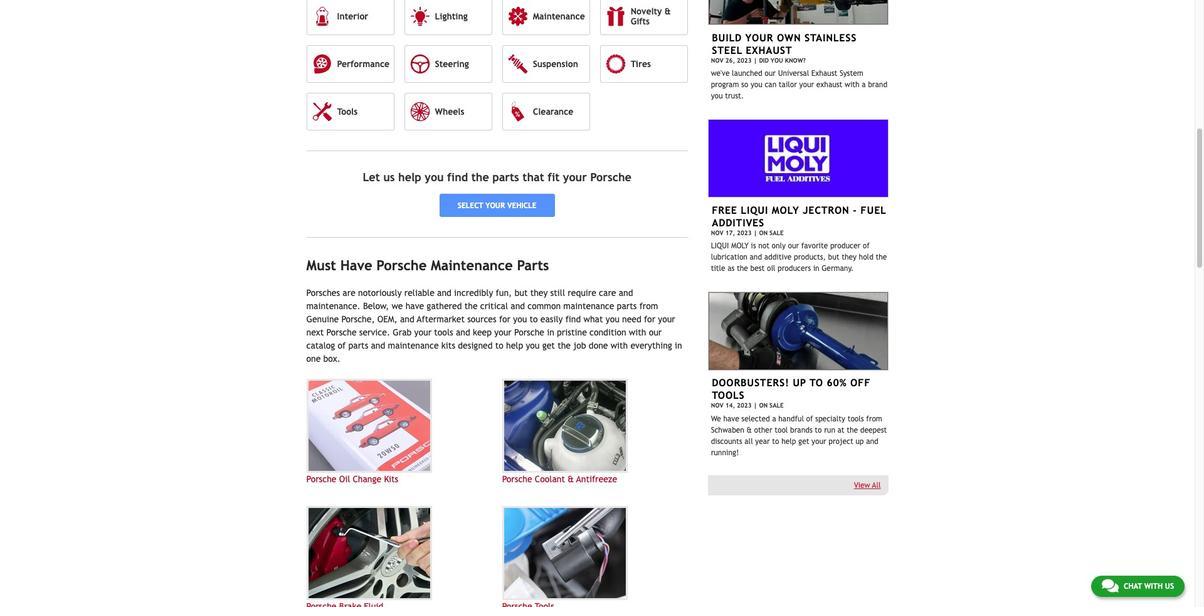 Task type: locate. For each thing, give the bounding box(es) containing it.
& right coolant
[[568, 474, 574, 484]]

exhaust up did
[[746, 44, 792, 56]]

you right so on the right
[[751, 80, 762, 89]]

help right the designed
[[506, 340, 523, 350]]

3 nov from the top
[[711, 402, 724, 409]]

we
[[392, 301, 403, 311]]

gifts
[[631, 16, 650, 26]]

sale
[[770, 229, 784, 236], [770, 402, 784, 409]]

1 horizontal spatial maintenance
[[563, 301, 614, 311]]

1 vertical spatial tools
[[848, 414, 864, 423]]

from
[[639, 301, 658, 311], [866, 414, 882, 423]]

0 vertical spatial |
[[754, 57, 757, 64]]

steel
[[712, 44, 742, 56]]

exhaust
[[746, 44, 792, 56], [811, 69, 837, 78]]

0 vertical spatial get
[[542, 340, 555, 350]]

parts down service.
[[348, 340, 368, 350]]

maintenance up what
[[563, 301, 614, 311]]

0 horizontal spatial of
[[338, 340, 346, 350]]

porsche up reliable
[[377, 257, 427, 274]]

1 horizontal spatial but
[[828, 253, 840, 262]]

0 horizontal spatial tools
[[434, 327, 453, 337]]

1 vertical spatial exhaust
[[811, 69, 837, 78]]

parts
[[517, 257, 549, 274]]

1 vertical spatial nov
[[711, 229, 724, 236]]

must
[[306, 257, 336, 274]]

& right novelty
[[665, 6, 671, 16]]

your right fit
[[563, 170, 587, 184]]

performance
[[337, 59, 390, 69]]

of up 'box.'
[[338, 340, 346, 350]]

nov for build your own stainless steel exhaust
[[711, 57, 724, 64]]

2023 right 14,
[[737, 402, 752, 409]]

3 | from the top
[[754, 402, 757, 409]]

oil
[[339, 474, 350, 484]]

must have porsche maintenance parts
[[306, 257, 549, 274]]

2 horizontal spatial &
[[747, 426, 752, 434]]

17,
[[725, 229, 735, 236]]

tools down performance link
[[337, 106, 358, 117]]

view
[[854, 481, 870, 490]]

|
[[754, 57, 757, 64], [754, 229, 757, 236], [754, 402, 757, 409]]

with left us
[[1144, 582, 1163, 591]]

for
[[499, 314, 511, 324], [644, 314, 655, 324]]

0 vertical spatial our
[[765, 69, 776, 78]]

0 vertical spatial help
[[398, 170, 421, 184]]

find up pristine
[[565, 314, 581, 324]]

0 vertical spatial parts
[[492, 170, 519, 184]]

| inside the build your own stainless steel exhaust nov 26, 2023 | did you know? we've launched our universal exhaust system program so you can tailor your exhaust with a brand you trust.
[[754, 57, 757, 64]]

your inside the build your own stainless steel exhaust nov 26, 2023 | did you know? we've launched our universal exhaust system program so you can tailor your exhaust with a brand you trust.
[[799, 80, 814, 89]]

the right at
[[847, 426, 858, 434]]

0 vertical spatial tools
[[434, 327, 453, 337]]

2023 inside free liqui moly jectron - fuel additives nov 17, 2023 | on sale liqui moly is not only our favorite producer of lubrication and additive products, but they hold the title as the best oil producers in germany.
[[737, 229, 752, 236]]

catalog
[[306, 340, 335, 350]]

0 vertical spatial sale
[[770, 229, 784, 236]]

1 vertical spatial in
[[547, 327, 554, 337]]

1 horizontal spatial from
[[866, 414, 882, 423]]

next
[[306, 327, 324, 337]]

with down system
[[845, 80, 860, 89]]

and down "deepest"
[[866, 437, 878, 446]]

1 horizontal spatial they
[[842, 253, 857, 262]]

0 horizontal spatial tools
[[337, 106, 358, 117]]

parts up need
[[617, 301, 637, 311]]

up
[[856, 437, 864, 446]]

1 vertical spatial tools
[[712, 390, 745, 402]]

get down brands
[[798, 437, 809, 446]]

2 vertical spatial &
[[568, 474, 574, 484]]

other
[[754, 426, 772, 434]]

2 vertical spatial in
[[675, 340, 682, 350]]

of
[[863, 242, 870, 250], [338, 340, 346, 350], [806, 414, 813, 423]]

off
[[850, 377, 871, 389]]

tires
[[631, 59, 651, 69]]

0 vertical spatial &
[[665, 6, 671, 16]]

| inside doorbusters! up to 60% off tools nov 14, 2023 | on sale we have selected a handful of specialty tools from schwaben & other tool brands to run at the deepest discounts all year to help get your project up and running!
[[754, 402, 757, 409]]

have down reliable
[[406, 301, 424, 311]]

clearance
[[533, 106, 573, 117]]

1 horizontal spatial &
[[665, 6, 671, 16]]

tools
[[434, 327, 453, 337], [848, 414, 864, 423]]

tools down the aftermarket
[[434, 327, 453, 337]]

1 vertical spatial have
[[723, 414, 739, 423]]

0 horizontal spatial maintenance
[[431, 257, 513, 274]]

1 vertical spatial from
[[866, 414, 882, 423]]

liqui up lubrication
[[711, 242, 729, 250]]

1 horizontal spatial our
[[765, 69, 776, 78]]

a up tool
[[772, 414, 776, 423]]

our inside free liqui moly jectron - fuel additives nov 17, 2023 | on sale liqui moly is not only our favorite producer of lubrication and additive products, but they hold the title as the best oil producers in germany.
[[788, 242, 799, 250]]

1 on from the top
[[759, 229, 768, 236]]

0 horizontal spatial they
[[530, 288, 548, 298]]

from up "deepest"
[[866, 414, 882, 423]]

1 vertical spatial maintenance
[[388, 340, 439, 350]]

0 horizontal spatial have
[[406, 301, 424, 311]]

in right everything
[[675, 340, 682, 350]]

0 vertical spatial tools
[[337, 106, 358, 117]]

genuine porsche brake fluid image
[[306, 506, 432, 600]]

fun,
[[496, 288, 512, 298]]

2 vertical spatial |
[[754, 402, 757, 409]]

1 vertical spatial |
[[754, 229, 757, 236]]

tools
[[337, 106, 358, 117], [712, 390, 745, 402]]

with inside the build your own stainless steel exhaust nov 26, 2023 | did you know? we've launched our universal exhaust system program so you can tailor your exhaust with a brand you trust.
[[845, 80, 860, 89]]

deepest
[[860, 426, 887, 434]]

0 vertical spatial 2023
[[737, 57, 752, 64]]

hold
[[859, 253, 874, 262]]

1 vertical spatial on
[[759, 402, 768, 409]]

still
[[550, 288, 565, 298]]

tools up 14,
[[712, 390, 745, 402]]

maintenance up suspension
[[533, 11, 585, 21]]

2 for from the left
[[644, 314, 655, 324]]

1 horizontal spatial liqui
[[741, 204, 768, 216]]

2 sale from the top
[[770, 402, 784, 409]]

our inside the build your own stainless steel exhaust nov 26, 2023 | did you know? we've launched our universal exhaust system program so you can tailor your exhaust with a brand you trust.
[[765, 69, 776, 78]]

and up best
[[750, 253, 762, 262]]

our up can at right top
[[765, 69, 776, 78]]

done
[[589, 340, 608, 350]]

2 vertical spatial help
[[782, 437, 796, 446]]

1 horizontal spatial exhaust
[[811, 69, 837, 78]]

0 vertical spatial maintenance
[[533, 11, 585, 21]]

your up everything
[[658, 314, 675, 324]]

| up is
[[754, 229, 757, 236]]

porsche oil change kits image
[[306, 379, 432, 473]]

tires link
[[600, 45, 688, 83]]

0 horizontal spatial for
[[499, 314, 511, 324]]

1 horizontal spatial in
[[675, 340, 682, 350]]

2 horizontal spatial help
[[782, 437, 796, 446]]

2 vertical spatial of
[[806, 414, 813, 423]]

porsche coolant & antifreeze link
[[502, 379, 688, 486]]

they
[[842, 253, 857, 262], [530, 288, 548, 298]]

up
[[793, 377, 806, 389]]

help
[[398, 170, 421, 184], [506, 340, 523, 350], [782, 437, 796, 446]]

0 horizontal spatial moly
[[731, 242, 749, 250]]

2 horizontal spatial of
[[863, 242, 870, 250]]

0 horizontal spatial but
[[515, 288, 528, 298]]

can
[[765, 80, 777, 89]]

1 horizontal spatial for
[[644, 314, 655, 324]]

the right the hold
[[876, 253, 887, 262]]

aftermarket
[[417, 314, 465, 324]]

on up not
[[759, 229, 768, 236]]

moly left is
[[731, 242, 749, 250]]

1 vertical spatial help
[[506, 340, 523, 350]]

maintenance up incredibly
[[431, 257, 513, 274]]

maintenance.
[[306, 301, 360, 311]]

interior link
[[306, 0, 394, 35]]

stainless
[[805, 32, 857, 44]]

they up common
[[530, 288, 548, 298]]

0 vertical spatial have
[[406, 301, 424, 311]]

you up condition
[[606, 314, 619, 324]]

critical
[[480, 301, 508, 311]]

antifreeze
[[576, 474, 617, 484]]

| left did
[[754, 57, 757, 64]]

your right keep
[[494, 327, 512, 337]]

exhaust up exhaust
[[811, 69, 837, 78]]

sources
[[467, 314, 496, 324]]

1 horizontal spatial a
[[862, 80, 866, 89]]

2 2023 from the top
[[737, 229, 752, 236]]

for down critical at the left of the page
[[499, 314, 511, 324]]

nov left "26,"
[[711, 57, 724, 64]]

to right the designed
[[495, 340, 503, 350]]

3 2023 from the top
[[737, 402, 752, 409]]

have inside doorbusters! up to 60% off tools nov 14, 2023 | on sale we have selected a handful of specialty tools from schwaben & other tool brands to run at the deepest discounts all year to help get your project up and running!
[[723, 414, 739, 423]]

everything
[[631, 340, 672, 350]]

1 vertical spatial a
[[772, 414, 776, 423]]

0 vertical spatial nov
[[711, 57, 724, 64]]

and inside doorbusters! up to 60% off tools nov 14, 2023 | on sale we have selected a handful of specialty tools from schwaben & other tool brands to run at the deepest discounts all year to help get your project up and running!
[[866, 437, 878, 446]]

& inside doorbusters! up to 60% off tools nov 14, 2023 | on sale we have selected a handful of specialty tools from schwaben & other tool brands to run at the deepest discounts all year to help get your project up and running!
[[747, 426, 752, 434]]

parts left that
[[492, 170, 519, 184]]

sale inside doorbusters! up to 60% off tools nov 14, 2023 | on sale we have selected a handful of specialty tools from schwaben & other tool brands to run at the deepest discounts all year to help get your project up and running!
[[770, 402, 784, 409]]

get inside porsches are notoriously reliable and incredibly fun, but they still require care and maintenance. below, we have gathered the critical and common maintenance parts from genuine porsche, oem, and aftermarket sources for you to easily find what you need for your next porsche service. grab your tools and keep your porsche in pristine condition with our catalog of parts and maintenance kits designed to help you get the job done with everything in one box.
[[542, 340, 555, 350]]

1 vertical spatial sale
[[770, 402, 784, 409]]

our
[[765, 69, 776, 78], [788, 242, 799, 250], [649, 327, 662, 337]]

oil
[[767, 264, 775, 273]]

1 sale from the top
[[770, 229, 784, 236]]

1 horizontal spatial have
[[723, 414, 739, 423]]

2 vertical spatial parts
[[348, 340, 368, 350]]

2 vertical spatial 2023
[[737, 402, 752, 409]]

1 vertical spatial parts
[[617, 301, 637, 311]]

pristine
[[557, 327, 587, 337]]

1 vertical spatial maintenance
[[431, 257, 513, 274]]

2023 for build
[[737, 57, 752, 64]]

2023 down additives
[[737, 229, 752, 236]]

your right select
[[486, 201, 505, 210]]

brands
[[790, 426, 813, 434]]

nov inside the build your own stainless steel exhaust nov 26, 2023 | did you know? we've launched our universal exhaust system program so you can tailor your exhaust with a brand you trust.
[[711, 57, 724, 64]]

0 vertical spatial in
[[813, 264, 819, 273]]

nov left 14,
[[711, 402, 724, 409]]

0 horizontal spatial our
[[649, 327, 662, 337]]

1 nov from the top
[[711, 57, 724, 64]]

1 2023 from the top
[[737, 57, 752, 64]]

get down easily
[[542, 340, 555, 350]]

1 | from the top
[[754, 57, 757, 64]]

porsches
[[306, 288, 340, 298]]

nov left 17,
[[711, 229, 724, 236]]

& inside novelty & gifts
[[665, 6, 671, 16]]

a
[[862, 80, 866, 89], [772, 414, 776, 423]]

0 horizontal spatial find
[[447, 170, 468, 184]]

below,
[[363, 301, 389, 311]]

&
[[665, 6, 671, 16], [747, 426, 752, 434], [568, 474, 574, 484]]

2 on from the top
[[759, 402, 768, 409]]

1 horizontal spatial maintenance
[[533, 11, 585, 21]]

| inside free liqui moly jectron - fuel additives nov 17, 2023 | on sale liqui moly is not only our favorite producer of lubrication and additive products, but they hold the title as the best oil producers in germany.
[[754, 229, 757, 236]]

but up germany.
[[828, 253, 840, 262]]

launched
[[732, 69, 762, 78]]

on
[[759, 229, 768, 236], [759, 402, 768, 409]]

1 horizontal spatial tools
[[848, 414, 864, 423]]

so
[[741, 80, 748, 89]]

1 vertical spatial of
[[338, 340, 346, 350]]

our right only
[[788, 242, 799, 250]]

but right fun,
[[515, 288, 528, 298]]

& up the all
[[747, 426, 752, 434]]

0 vertical spatial of
[[863, 242, 870, 250]]

1 vertical spatial find
[[565, 314, 581, 324]]

0 horizontal spatial from
[[639, 301, 658, 311]]

1 vertical spatial they
[[530, 288, 548, 298]]

1 vertical spatial &
[[747, 426, 752, 434]]

to down common
[[530, 314, 538, 324]]

2 horizontal spatial parts
[[617, 301, 637, 311]]

they down producer
[[842, 253, 857, 262]]

nov inside free liqui moly jectron - fuel additives nov 17, 2023 | on sale liqui moly is not only our favorite producer of lubrication and additive products, but they hold the title as the best oil producers in germany.
[[711, 229, 724, 236]]

0 horizontal spatial parts
[[348, 340, 368, 350]]

sale up handful
[[770, 402, 784, 409]]

tools up "deepest"
[[848, 414, 864, 423]]

help right us
[[398, 170, 421, 184]]

0 vertical spatial they
[[842, 253, 857, 262]]

0 vertical spatial but
[[828, 253, 840, 262]]

from inside porsches are notoriously reliable and incredibly fun, but they still require care and maintenance. below, we have gathered the critical and common maintenance parts from genuine porsche, oem, and aftermarket sources for you to easily find what you need for your next porsche service. grab your tools and keep your porsche in pristine condition with our catalog of parts and maintenance kits designed to help you get the job done with everything in one box.
[[639, 301, 658, 311]]

get
[[542, 340, 555, 350], [798, 437, 809, 446]]

nov inside doorbusters! up to 60% off tools nov 14, 2023 | on sale we have selected a handful of specialty tools from schwaben & other tool brands to run at the deepest discounts all year to help get your project up and running!
[[711, 402, 724, 409]]

maintenance
[[533, 11, 585, 21], [431, 257, 513, 274]]

from up need
[[639, 301, 658, 311]]

2023 up "launched"
[[737, 57, 752, 64]]

to left run
[[815, 426, 822, 434]]

suspension
[[533, 59, 578, 69]]

sale inside free liqui moly jectron - fuel additives nov 17, 2023 | on sale liqui moly is not only our favorite producer of lubrication and additive products, but they hold the title as the best oil producers in germany.
[[770, 229, 784, 236]]

2 horizontal spatial in
[[813, 264, 819, 273]]

have up schwaben
[[723, 414, 739, 423]]

0 horizontal spatial get
[[542, 340, 555, 350]]

help down tool
[[782, 437, 796, 446]]

our up everything
[[649, 327, 662, 337]]

2 | from the top
[[754, 229, 757, 236]]

1 vertical spatial get
[[798, 437, 809, 446]]

moly up only
[[772, 204, 799, 216]]

doorbusters! up to 60% off tools nov 14, 2023 | on sale we have selected a handful of specialty tools from schwaben & other tool brands to run at the deepest discounts all year to help get your project up and running!
[[711, 377, 887, 457]]

clearance link
[[502, 93, 590, 130]]

of up the hold
[[863, 242, 870, 250]]

find up select
[[447, 170, 468, 184]]

at
[[838, 426, 845, 434]]

of up brands
[[806, 414, 813, 423]]

for right need
[[644, 314, 655, 324]]

change
[[353, 474, 381, 484]]

2 horizontal spatial our
[[788, 242, 799, 250]]

oem,
[[377, 314, 397, 324]]

in down easily
[[547, 327, 554, 337]]

liqui up additives
[[741, 204, 768, 216]]

but inside free liqui moly jectron - fuel additives nov 17, 2023 | on sale liqui moly is not only our favorite producer of lubrication and additive products, but they hold the title as the best oil producers in germany.
[[828, 253, 840, 262]]

help inside porsches are notoriously reliable and incredibly fun, but they still require care and maintenance. below, we have gathered the critical and common maintenance parts from genuine porsche, oem, and aftermarket sources for you to easily find what you need for your next porsche service. grab your tools and keep your porsche in pristine condition with our catalog of parts and maintenance kits designed to help you get the job done with everything in one box.
[[506, 340, 523, 350]]

2023 inside the build your own stainless steel exhaust nov 26, 2023 | did you know? we've launched our universal exhaust system program so you can tailor your exhaust with a brand you trust.
[[737, 57, 752, 64]]

1 vertical spatial but
[[515, 288, 528, 298]]

not
[[758, 242, 769, 250]]

0 vertical spatial liqui
[[741, 204, 768, 216]]

free liqui moly jectron - fuel additives link
[[712, 204, 886, 229]]

tailor
[[779, 80, 797, 89]]

tools link
[[306, 93, 394, 130]]

1 vertical spatial our
[[788, 242, 799, 250]]

running!
[[711, 448, 739, 457]]

1 horizontal spatial find
[[565, 314, 581, 324]]

2 nov from the top
[[711, 229, 724, 236]]

1 horizontal spatial moly
[[772, 204, 799, 216]]

1 horizontal spatial get
[[798, 437, 809, 446]]

steering link
[[404, 45, 492, 83]]

lubrication
[[711, 253, 748, 262]]

in down products,
[[813, 264, 819, 273]]

on up selected
[[759, 402, 768, 409]]

and down fun,
[[511, 301, 525, 311]]

tools inside porsches are notoriously reliable and incredibly fun, but they still require care and maintenance. below, we have gathered the critical and common maintenance parts from genuine porsche, oem, and aftermarket sources for you to easily find what you need for your next porsche service. grab your tools and keep your porsche in pristine condition with our catalog of parts and maintenance kits designed to help you get the job done with everything in one box.
[[434, 327, 453, 337]]

a inside doorbusters! up to 60% off tools nov 14, 2023 | on sale we have selected a handful of specialty tools from schwaben & other tool brands to run at the deepest discounts all year to help get your project up and running!
[[772, 414, 776, 423]]

your down run
[[812, 437, 826, 446]]

your down universal at the top right
[[799, 80, 814, 89]]

you
[[771, 57, 783, 64]]

to down tool
[[772, 437, 779, 446]]

0 horizontal spatial liqui
[[711, 242, 729, 250]]

2023 for doorbusters!
[[737, 402, 752, 409]]

0 horizontal spatial &
[[568, 474, 574, 484]]

sale up only
[[770, 229, 784, 236]]

2023 inside doorbusters! up to 60% off tools nov 14, 2023 | on sale we have selected a handful of specialty tools from schwaben & other tool brands to run at the deepest discounts all year to help get your project up and running!
[[737, 402, 752, 409]]

from inside doorbusters! up to 60% off tools nov 14, 2023 | on sale we have selected a handful of specialty tools from schwaben & other tool brands to run at the deepest discounts all year to help get your project up and running!
[[866, 414, 882, 423]]

0 vertical spatial from
[[639, 301, 658, 311]]

1 vertical spatial 2023
[[737, 229, 752, 236]]

0 horizontal spatial a
[[772, 414, 776, 423]]

the down incredibly
[[465, 301, 478, 311]]

1 horizontal spatial tools
[[712, 390, 745, 402]]

1 horizontal spatial of
[[806, 414, 813, 423]]

0 vertical spatial exhaust
[[746, 44, 792, 56]]

0 vertical spatial on
[[759, 229, 768, 236]]

maintenance down the grab
[[388, 340, 439, 350]]

porsche tools image
[[502, 506, 628, 600]]

porsche down porsche,
[[326, 327, 357, 337]]

our inside porsches are notoriously reliable and incredibly fun, but they still require care and maintenance. below, we have gathered the critical and common maintenance parts from genuine porsche, oem, and aftermarket sources for you to easily find what you need for your next porsche service. grab your tools and keep your porsche in pristine condition with our catalog of parts and maintenance kits designed to help you get the job done with everything in one box.
[[649, 327, 662, 337]]

0 horizontal spatial help
[[398, 170, 421, 184]]

a left brand
[[862, 80, 866, 89]]

us
[[383, 170, 395, 184]]



Task type: describe. For each thing, give the bounding box(es) containing it.
additive
[[764, 253, 792, 262]]

a inside the build your own stainless steel exhaust nov 26, 2023 | did you know? we've launched our universal exhaust system program so you can tailor your exhaust with a brand you trust.
[[862, 80, 866, 89]]

brand
[[868, 80, 887, 89]]

we
[[711, 414, 721, 423]]

on inside doorbusters! up to 60% off tools nov 14, 2023 | on sale we have selected a handful of specialty tools from schwaben & other tool brands to run at the deepest discounts all year to help get your project up and running!
[[759, 402, 768, 409]]

care
[[599, 288, 616, 298]]

universal
[[778, 69, 809, 78]]

porsche coolant & antifreeze
[[502, 474, 617, 484]]

select your vehicle button
[[439, 194, 555, 217]]

| for doorbusters!
[[754, 402, 757, 409]]

performance link
[[306, 45, 394, 83]]

and down service.
[[371, 340, 385, 350]]

doorbusters!
[[712, 377, 789, 389]]

porsche left coolant
[[502, 474, 532, 484]]

0 horizontal spatial in
[[547, 327, 554, 337]]

60%
[[827, 377, 847, 389]]

0 vertical spatial maintenance
[[563, 301, 614, 311]]

fuel
[[861, 204, 886, 216]]

1 horizontal spatial parts
[[492, 170, 519, 184]]

handful
[[778, 414, 804, 423]]

tools inside doorbusters! up to 60% off tools nov 14, 2023 | on sale we have selected a handful of specialty tools from schwaben & other tool brands to run at the deepest discounts all year to help get your project up and running!
[[848, 414, 864, 423]]

get inside doorbusters! up to 60% off tools nov 14, 2023 | on sale we have selected a handful of specialty tools from schwaben & other tool brands to run at the deepest discounts all year to help get your project up and running!
[[798, 437, 809, 446]]

they inside free liqui moly jectron - fuel additives nov 17, 2023 | on sale liqui moly is not only our favorite producer of lubrication and additive products, but they hold the title as the best oil producers in germany.
[[842, 253, 857, 262]]

select
[[458, 201, 483, 210]]

maintenance link
[[502, 0, 590, 35]]

and up the grab
[[400, 314, 414, 324]]

the down pristine
[[558, 340, 571, 350]]

free liqui moly jectron - fuel additives nov 17, 2023 | on sale liqui moly is not only our favorite producer of lubrication and additive products, but they hold the title as the best oil producers in germany.
[[711, 204, 887, 273]]

free liqui moly jectron - fuel additives image
[[708, 119, 888, 198]]

steering
[[435, 59, 469, 69]]

of inside porsches are notoriously reliable and incredibly fun, but they still require care and maintenance. below, we have gathered the critical and common maintenance parts from genuine porsche, oem, and aftermarket sources for you to easily find what you need for your next porsche service. grab your tools and keep your porsche in pristine condition with our catalog of parts and maintenance kits designed to help you get the job done with everything in one box.
[[338, 340, 346, 350]]

only
[[772, 242, 786, 250]]

jectron
[[803, 204, 849, 216]]

one
[[306, 354, 321, 364]]

that
[[523, 170, 544, 184]]

porsche left oil
[[306, 474, 336, 484]]

select your vehicle
[[458, 201, 537, 210]]

the up select
[[471, 170, 489, 184]]

germany.
[[822, 264, 854, 273]]

porsches are notoriously reliable and incredibly fun, but they still require care and maintenance. below, we have gathered the critical and common maintenance parts from genuine porsche, oem, and aftermarket sources for you to easily find what you need for your next porsche service. grab your tools and keep your porsche in pristine condition with our catalog of parts and maintenance kits designed to help you get the job done with everything in one box.
[[306, 288, 682, 364]]

us
[[1165, 582, 1174, 591]]

products,
[[794, 253, 826, 262]]

job
[[573, 340, 586, 350]]

tool
[[775, 426, 788, 434]]

producer
[[830, 242, 861, 250]]

require
[[568, 288, 596, 298]]

grab
[[393, 327, 412, 337]]

what
[[584, 314, 603, 324]]

and up the designed
[[456, 327, 470, 337]]

nov for doorbusters! up to 60% off tools
[[711, 402, 724, 409]]

wheels
[[435, 106, 464, 117]]

| for build
[[754, 57, 757, 64]]

build
[[712, 32, 742, 44]]

have
[[340, 257, 372, 274]]

find inside porsches are notoriously reliable and incredibly fun, but they still require care and maintenance. below, we have gathered the critical and common maintenance parts from genuine porsche, oem, and aftermarket sources for you to easily find what you need for your next porsche service. grab your tools and keep your porsche in pristine condition with our catalog of parts and maintenance kits designed to help you get the job done with everything in one box.
[[565, 314, 581, 324]]

run
[[824, 426, 835, 434]]

0 horizontal spatial maintenance
[[388, 340, 439, 350]]

of inside free liqui moly jectron - fuel additives nov 17, 2023 | on sale liqui moly is not only our favorite producer of lubrication and additive products, but they hold the title as the best oil producers in germany.
[[863, 242, 870, 250]]

0 vertical spatial moly
[[772, 204, 799, 216]]

1 for from the left
[[499, 314, 511, 324]]

vehicle
[[507, 201, 537, 210]]

common
[[528, 301, 561, 311]]

view all link
[[854, 481, 881, 490]]

-
[[853, 204, 857, 216]]

build your own stainless steel exhaust nov 26, 2023 | did you know? we've launched our universal exhaust system program so you can tailor your exhaust with a brand you trust.
[[711, 32, 887, 100]]

with down condition
[[611, 340, 628, 350]]

let
[[363, 170, 380, 184]]

you left easily
[[513, 314, 527, 324]]

need
[[622, 314, 641, 324]]

kits
[[384, 474, 398, 484]]

box.
[[323, 354, 341, 364]]

all
[[872, 481, 881, 490]]

schwaben
[[711, 426, 744, 434]]

build your own stainless steel exhaust image
[[708, 0, 888, 25]]

as
[[728, 264, 735, 273]]

porsche coolant & antifreeze image
[[502, 379, 628, 473]]

you down common
[[526, 340, 540, 350]]

0 vertical spatial find
[[447, 170, 468, 184]]

program
[[711, 80, 739, 89]]

trust.
[[725, 92, 744, 100]]

in inside free liqui moly jectron - fuel additives nov 17, 2023 | on sale liqui moly is not only our favorite producer of lubrication and additive products, but they hold the title as the best oil producers in germany.
[[813, 264, 819, 273]]

project
[[829, 437, 853, 446]]

service.
[[359, 327, 390, 337]]

interior
[[337, 11, 368, 21]]

all
[[745, 437, 753, 446]]

lighting link
[[404, 0, 492, 35]]

discounts
[[711, 437, 742, 446]]

26,
[[725, 57, 735, 64]]

chat with us link
[[1091, 576, 1185, 597]]

tools inside doorbusters! up to 60% off tools nov 14, 2023 | on sale we have selected a handful of specialty tools from schwaben & other tool brands to run at the deepest discounts all year to help get your project up and running!
[[712, 390, 745, 402]]

kits
[[441, 340, 455, 350]]

of inside doorbusters! up to 60% off tools nov 14, 2023 | on sale we have selected a handful of specialty tools from schwaben & other tool brands to run at the deepest discounts all year to help get your project up and running!
[[806, 414, 813, 423]]

your inside select your vehicle button
[[486, 201, 505, 210]]

0 horizontal spatial exhaust
[[746, 44, 792, 56]]

porsche right fit
[[590, 170, 632, 184]]

your inside doorbusters! up to 60% off tools nov 14, 2023 | on sale we have selected a handful of specialty tools from schwaben & other tool brands to run at the deepest discounts all year to help get your project up and running!
[[812, 437, 826, 446]]

chat
[[1124, 582, 1142, 591]]

have inside porsches are notoriously reliable and incredibly fun, but they still require care and maintenance. below, we have gathered the critical and common maintenance parts from genuine porsche, oem, and aftermarket sources for you to easily find what you need for your next porsche service. grab your tools and keep your porsche in pristine condition with our catalog of parts and maintenance kits designed to help you get the job done with everything in one box.
[[406, 301, 424, 311]]

porsche down easily
[[514, 327, 544, 337]]

the right as
[[737, 264, 748, 273]]

your right the grab
[[414, 327, 432, 337]]

porsche oil change kits link
[[306, 379, 492, 486]]

and up gathered
[[437, 288, 451, 298]]

title
[[711, 264, 725, 273]]

system
[[840, 69, 863, 78]]

they inside porsches are notoriously reliable and incredibly fun, but they still require care and maintenance. below, we have gathered the critical and common maintenance parts from genuine porsche, oem, and aftermarket sources for you to easily find what you need for your next porsche service. grab your tools and keep your porsche in pristine condition with our catalog of parts and maintenance kits designed to help you get the job done with everything in one box.
[[530, 288, 548, 298]]

you right us
[[425, 170, 444, 184]]

the inside doorbusters! up to 60% off tools nov 14, 2023 | on sale we have selected a handful of specialty tools from schwaben & other tool brands to run at the deepest discounts all year to help get your project up and running!
[[847, 426, 858, 434]]

lighting
[[435, 11, 468, 21]]

and inside free liqui moly jectron - fuel additives nov 17, 2023 | on sale liqui moly is not only our favorite producer of lubrication and additive products, but they hold the title as the best oil producers in germany.
[[750, 253, 762, 262]]

are
[[343, 288, 355, 298]]

novelty & gifts
[[631, 6, 671, 26]]

but inside porsches are notoriously reliable and incredibly fun, but they still require care and maintenance. below, we have gathered the critical and common maintenance parts from genuine porsche, oem, and aftermarket sources for you to easily find what you need for your next porsche service. grab your tools and keep your porsche in pristine condition with our catalog of parts and maintenance kits designed to help you get the job done with everything in one box.
[[515, 288, 528, 298]]

coolant
[[535, 474, 565, 484]]

keep
[[473, 327, 492, 337]]

comments image
[[1102, 578, 1119, 593]]

1 vertical spatial liqui
[[711, 242, 729, 250]]

on inside free liqui moly jectron - fuel additives nov 17, 2023 | on sale liqui moly is not only our favorite producer of lubrication and additive products, but they hold the title as the best oil producers in germany.
[[759, 229, 768, 236]]

selected
[[742, 414, 770, 423]]

genuine
[[306, 314, 339, 324]]

is
[[751, 242, 756, 250]]

we've
[[711, 69, 730, 78]]

you down program
[[711, 92, 723, 100]]

porsche,
[[341, 314, 375, 324]]

doorbusters! up to 60% off tools image
[[708, 292, 888, 371]]

1 vertical spatial moly
[[731, 242, 749, 250]]

notoriously
[[358, 288, 402, 298]]

let us help you find the parts that fit your     porsche
[[363, 170, 632, 184]]

and right care
[[619, 288, 633, 298]]

suspension link
[[502, 45, 590, 83]]

with down need
[[629, 327, 646, 337]]

help inside doorbusters! up to 60% off tools nov 14, 2023 | on sale we have selected a handful of specialty tools from schwaben & other tool brands to run at the deepest discounts all year to help get your project up and running!
[[782, 437, 796, 446]]

build your own stainless steel exhaust link
[[712, 32, 857, 56]]



Task type: vqa. For each thing, say whether or not it's contained in the screenshot.
topmost including
no



